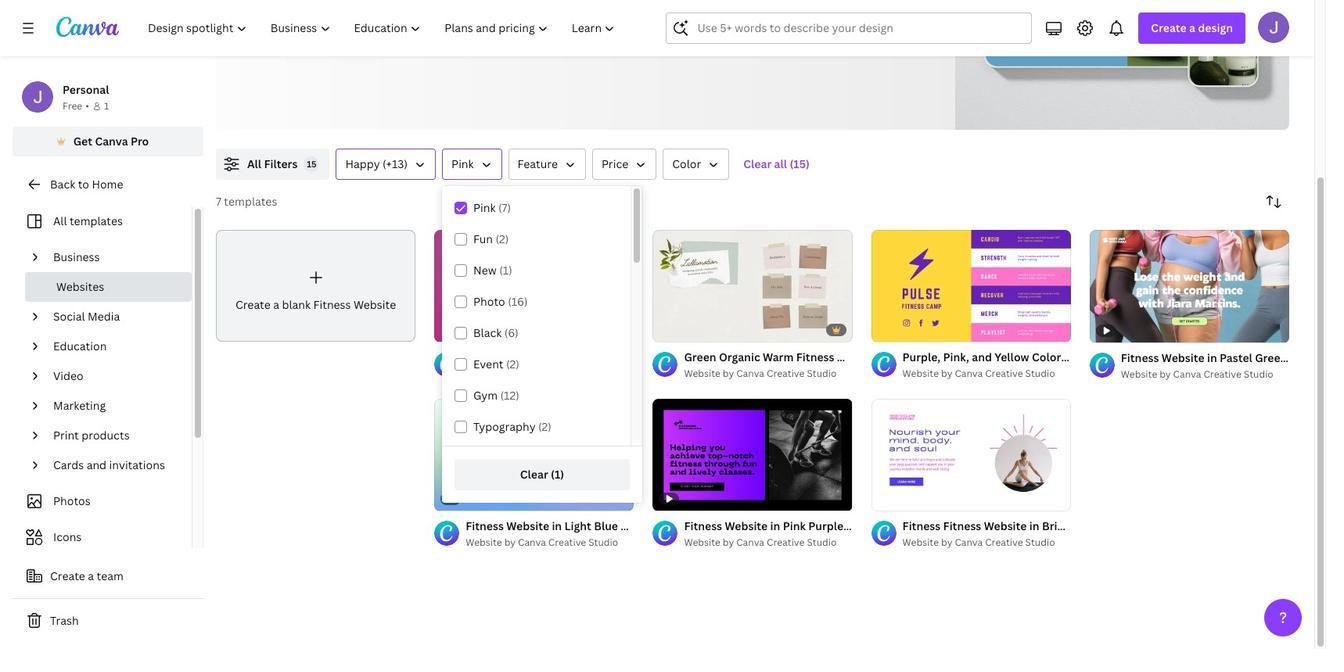 Task type: locate. For each thing, give the bounding box(es) containing it.
fitness fitness website in bright blue pink white classy neons style image
[[871, 399, 1071, 511]]

canva
[[95, 134, 128, 149], [518, 367, 546, 380], [736, 367, 764, 380], [955, 367, 983, 380], [1173, 367, 1201, 381], [955, 536, 983, 549], [518, 536, 546, 550], [736, 536, 764, 550]]

1 horizontal spatial all
[[247, 156, 261, 171]]

fitness website in light blue pink white gradients style website by canva creative studio
[[466, 519, 762, 550]]

create inside button
[[50, 569, 85, 584]]

1 horizontal spatial using
[[623, 9, 655, 26]]

1 vertical spatial using
[[517, 29, 549, 46]]

fitness right 'warm'
[[796, 350, 834, 364]]

1 horizontal spatial a
[[273, 297, 279, 312]]

products
[[82, 428, 130, 443]]

1 horizontal spatial link
[[859, 350, 881, 364]]

None search field
[[666, 13, 1032, 44]]

fitness right white
[[684, 519, 722, 534]]

blue inside fitness website in light blue pink white gradients style website by canva creative studio
[[594, 519, 618, 534]]

create a design button
[[1139, 13, 1245, 44]]

clear all (15)
[[743, 156, 810, 171]]

all filters
[[247, 156, 298, 171]]

(1) down "typography (2)" at the bottom of page
[[551, 467, 564, 482]]

1 horizontal spatial templates
[[224, 194, 277, 209]]

in inside fitness website in light blue pink white gradients style website by canva creative studio
[[552, 519, 562, 534]]

a inside "element"
[[273, 297, 279, 312]]

any
[[552, 29, 574, 46]]

free
[[63, 99, 82, 113]]

(1) for clear (1)
[[551, 467, 564, 482]]

pink and blue gradient fitness bio-link website image
[[434, 230, 634, 342]]

publish
[[395, 29, 440, 46]]

pink left white
[[621, 519, 644, 534]]

studio inside fitness website in light blue pink white gradients style website by canva creative studio
[[588, 536, 618, 550]]

0 horizontal spatial all
[[53, 214, 67, 228]]

7 templates
[[216, 194, 277, 209]]

2 in from the left
[[770, 519, 780, 534]]

our
[[592, 29, 613, 46]]

1 vertical spatial clear
[[520, 467, 548, 482]]

1 vertical spatial templates
[[70, 214, 123, 228]]

1 horizontal spatial in
[[770, 519, 780, 534]]

gradients
[[680, 519, 732, 534]]

get
[[73, 134, 92, 149]]

1 in from the left
[[552, 519, 562, 534]]

top level navigation element
[[138, 13, 629, 44]]

1 vertical spatial of
[[577, 29, 589, 46]]

fitness
[[509, 9, 549, 26], [710, 9, 750, 26]]

create left design
[[1151, 20, 1187, 35]]

2 style from the left
[[932, 519, 960, 534]]

bio- left green
[[631, 350, 653, 364]]

using left any on the top of page
[[517, 29, 549, 46]]

fitness up the free
[[509, 9, 549, 26]]

1 horizontal spatial fitness
[[710, 9, 750, 26]]

fitness inside "element"
[[313, 297, 351, 312]]

0 horizontal spatial bio-
[[631, 350, 653, 364]]

1 vertical spatial (2)
[[506, 357, 519, 372]]

of up "for"
[[463, 9, 475, 26]]

services
[[552, 9, 602, 26]]

in for light
[[552, 519, 562, 534]]

back to home link
[[13, 169, 203, 200]]

and down clients
[[369, 29, 392, 46]]

of left our
[[577, 29, 589, 46]]

gradient
[[541, 350, 587, 364]]

bio- inside green organic warm fitness bio-link website website by canva creative studio
[[837, 350, 859, 364]]

and right cards
[[87, 458, 106, 473]]

get canva pro button
[[13, 127, 203, 156]]

canva inside fitness website in pink purple dynamic neons style website by canva creative studio
[[736, 536, 764, 550]]

0 horizontal spatial of
[[463, 9, 475, 26]]

2 fitness from the left
[[710, 9, 750, 26]]

clear left all in the top right of the page
[[743, 156, 772, 171]]

0 vertical spatial to
[[416, 9, 429, 26]]

creative inside pink and blue gradient fitness bio-link website website by canva creative studio
[[548, 367, 586, 380]]

gym (12)
[[473, 388, 519, 403]]

create left blank
[[235, 297, 271, 312]]

1 bio- from the left
[[631, 350, 653, 364]]

motivate prospective clients to avail of your fitness services by using creative fitness website designs by canva. customize and publish one for free using any of our beautifully designed templates.
[[241, 9, 849, 46]]

color button
[[663, 149, 729, 180]]

templates right 7
[[224, 194, 277, 209]]

all templates
[[53, 214, 123, 228]]

blue
[[514, 350, 538, 364], [594, 519, 618, 534]]

pink inside button
[[451, 156, 474, 171]]

business
[[53, 250, 100, 264]]

2 vertical spatial and
[[87, 458, 106, 473]]

clear down "typography (2)" at the bottom of page
[[520, 467, 548, 482]]

1 horizontal spatial and
[[369, 29, 392, 46]]

1 horizontal spatial to
[[416, 9, 429, 26]]

style right the neons
[[932, 519, 960, 534]]

style
[[735, 519, 762, 534], [932, 519, 960, 534]]

(1) right new
[[499, 263, 512, 278]]

create inside dropdown button
[[1151, 20, 1187, 35]]

create a blank fitness website element
[[216, 230, 416, 342]]

(16)
[[508, 294, 528, 309]]

photo (16)
[[473, 294, 528, 309]]

create a blank fitness website
[[235, 297, 396, 312]]

studio inside green organic warm fitness bio-link website website by canva creative studio
[[807, 367, 837, 380]]

a left team
[[88, 569, 94, 584]]

0 horizontal spatial (1)
[[499, 263, 512, 278]]

1 horizontal spatial create
[[235, 297, 271, 312]]

education
[[53, 339, 107, 354]]

a inside button
[[88, 569, 94, 584]]

0 horizontal spatial blue
[[514, 350, 538, 364]]

pink for pink
[[451, 156, 474, 171]]

pink and blue gradient fitness bio-link website website by canva creative studio
[[466, 350, 720, 380]]

and
[[369, 29, 392, 46], [491, 350, 511, 364], [87, 458, 106, 473]]

0 horizontal spatial create
[[50, 569, 85, 584]]

1 vertical spatial and
[[491, 350, 511, 364]]

media
[[88, 309, 120, 324]]

in for pink
[[770, 519, 780, 534]]

0 horizontal spatial and
[[87, 458, 106, 473]]

bio-
[[631, 350, 653, 364], [837, 350, 859, 364]]

2 horizontal spatial a
[[1189, 20, 1195, 35]]

1 horizontal spatial clear
[[743, 156, 772, 171]]

(2) right 'event'
[[506, 357, 519, 372]]

fitness website templates image
[[955, 0, 1289, 130], [955, 0, 1289, 130]]

style inside fitness website in pink purple dynamic neons style website by canva creative studio
[[932, 519, 960, 534]]

templates.
[[742, 29, 806, 46]]

0 horizontal spatial clear
[[520, 467, 548, 482]]

0 horizontal spatial style
[[735, 519, 762, 534]]

using
[[623, 9, 655, 26], [517, 29, 549, 46]]

templates
[[224, 194, 277, 209], [70, 214, 123, 228]]

white
[[646, 519, 677, 534]]

to up publish
[[416, 9, 429, 26]]

pink (7)
[[473, 200, 511, 215]]

pink for pink (7)
[[473, 200, 496, 215]]

1 vertical spatial a
[[273, 297, 279, 312]]

0 vertical spatial a
[[1189, 20, 1195, 35]]

and down black (6)
[[491, 350, 511, 364]]

(+13)
[[383, 156, 408, 171]]

0 vertical spatial clear
[[743, 156, 772, 171]]

2 bio- from the left
[[837, 350, 859, 364]]

(2) right typography
[[538, 419, 551, 434]]

a inside dropdown button
[[1189, 20, 1195, 35]]

1 vertical spatial blue
[[594, 519, 618, 534]]

video link
[[47, 361, 182, 391]]

bio- right 'warm'
[[837, 350, 859, 364]]

2 link from the left
[[859, 350, 881, 364]]

1 horizontal spatial bio-
[[837, 350, 859, 364]]

a left design
[[1189, 20, 1195, 35]]

link
[[653, 350, 675, 364], [859, 350, 881, 364]]

0 vertical spatial create
[[1151, 20, 1187, 35]]

0 horizontal spatial link
[[653, 350, 675, 364]]

0 vertical spatial (2)
[[496, 232, 509, 246]]

get canva pro
[[73, 134, 149, 149]]

0 vertical spatial (1)
[[499, 263, 512, 278]]

pink button
[[442, 149, 502, 180]]

create inside "element"
[[235, 297, 271, 312]]

pink left the purple
[[783, 519, 806, 534]]

style right gradients
[[735, 519, 762, 534]]

create for create a design
[[1151, 20, 1187, 35]]

fitness down clear (1) button
[[466, 519, 504, 534]]

templates down back to home
[[70, 214, 123, 228]]

0 horizontal spatial to
[[78, 177, 89, 192]]

pink inside fitness website in pink purple dynamic neons style website by canva creative studio
[[783, 519, 806, 534]]

0 horizontal spatial in
[[552, 519, 562, 534]]

(1) inside button
[[551, 467, 564, 482]]

in inside fitness website in pink purple dynamic neons style website by canva creative studio
[[770, 519, 780, 534]]

templates inside "all templates" link
[[70, 214, 123, 228]]

templates for 7 templates
[[224, 194, 277, 209]]

all down back
[[53, 214, 67, 228]]

in
[[552, 519, 562, 534], [770, 519, 780, 534]]

pink left (7)
[[473, 200, 496, 215]]

using up beautifully
[[623, 9, 655, 26]]

jacob simon image
[[1258, 12, 1289, 43]]

1 horizontal spatial style
[[932, 519, 960, 534]]

black
[[473, 325, 502, 340]]

0 horizontal spatial templates
[[70, 214, 123, 228]]

fitness website in pink purple dynamic neons style website by canva creative studio
[[684, 519, 960, 550]]

and for cards and invitations
[[87, 458, 106, 473]]

2 horizontal spatial create
[[1151, 20, 1187, 35]]

fun (2)
[[473, 232, 509, 246]]

0 vertical spatial all
[[247, 156, 261, 171]]

1 horizontal spatial of
[[577, 29, 589, 46]]

style inside fitness website in light blue pink white gradients style website by canva creative studio
[[735, 519, 762, 534]]

1 style from the left
[[735, 519, 762, 534]]

link inside pink and blue gradient fitness bio-link website website by canva creative studio
[[653, 350, 675, 364]]

pink down black
[[466, 350, 489, 364]]

create down icons
[[50, 569, 85, 584]]

fitness right gradient
[[590, 350, 628, 364]]

0 horizontal spatial a
[[88, 569, 94, 584]]

0 vertical spatial and
[[369, 29, 392, 46]]

create for create a team
[[50, 569, 85, 584]]

a
[[1189, 20, 1195, 35], [273, 297, 279, 312], [88, 569, 94, 584]]

creative inside green organic warm fitness bio-link website website by canva creative studio
[[767, 367, 805, 380]]

purple
[[808, 519, 844, 534]]

pink inside pink and blue gradient fitness bio-link website website by canva creative studio
[[466, 350, 489, 364]]

website
[[354, 297, 396, 312], [677, 350, 720, 364], [883, 350, 926, 364], [466, 367, 502, 380], [684, 367, 720, 380], [902, 367, 939, 380], [1121, 367, 1157, 381], [506, 519, 549, 534], [725, 519, 768, 534], [902, 536, 939, 549], [466, 536, 502, 550], [684, 536, 720, 550]]

of
[[463, 9, 475, 26], [577, 29, 589, 46]]

free
[[490, 29, 514, 46]]

blue down (6)
[[514, 350, 538, 364]]

fitness up designed
[[710, 9, 750, 26]]

pink up pink (7) at the left of the page
[[451, 156, 474, 171]]

blue right the light
[[594, 519, 618, 534]]

for
[[469, 29, 487, 46]]

1 vertical spatial create
[[235, 297, 271, 312]]

light
[[564, 519, 591, 534]]

to
[[416, 9, 429, 26], [78, 177, 89, 192]]

2 vertical spatial (2)
[[538, 419, 551, 434]]

by inside fitness website in light blue pink white gradients style website by canva creative studio
[[504, 536, 516, 550]]

all left filters
[[247, 156, 261, 171]]

warm
[[763, 350, 794, 364]]

2 horizontal spatial and
[[491, 350, 511, 364]]

fitness right blank
[[313, 297, 351, 312]]

0 vertical spatial templates
[[224, 194, 277, 209]]

all
[[247, 156, 261, 171], [53, 214, 67, 228]]

free •
[[63, 99, 89, 113]]

cards
[[53, 458, 84, 473]]

neons
[[896, 519, 930, 534]]

to right back
[[78, 177, 89, 192]]

prospective
[[298, 9, 370, 26]]

customize
[[303, 29, 366, 46]]

fitness inside pink and blue gradient fitness bio-link website website by canva creative studio
[[590, 350, 628, 364]]

print
[[53, 428, 79, 443]]

blue inside pink and blue gradient fitness bio-link website website by canva creative studio
[[514, 350, 538, 364]]

2 vertical spatial a
[[88, 569, 94, 584]]

1 horizontal spatial (1)
[[551, 467, 564, 482]]

1 vertical spatial (1)
[[551, 467, 564, 482]]

a left blank
[[273, 297, 279, 312]]

price
[[602, 156, 628, 171]]

back
[[50, 177, 75, 192]]

2 vertical spatial create
[[50, 569, 85, 584]]

15 filter options selected element
[[304, 156, 320, 172]]

green organic warm fitness bio-link website image
[[653, 230, 852, 342]]

1 horizontal spatial blue
[[594, 519, 618, 534]]

fitness inside fitness website in pink purple dynamic neons style website by canva creative studio
[[684, 519, 722, 534]]

black (6)
[[473, 325, 519, 340]]

0 horizontal spatial fitness
[[509, 9, 549, 26]]

in left the purple
[[770, 519, 780, 534]]

and inside pink and blue gradient fitness bio-link website website by canva creative studio
[[491, 350, 511, 364]]

0 vertical spatial of
[[463, 9, 475, 26]]

1 vertical spatial all
[[53, 214, 67, 228]]

1 link from the left
[[653, 350, 675, 364]]

0 vertical spatial blue
[[514, 350, 538, 364]]

price button
[[592, 149, 657, 180]]

new (1)
[[473, 263, 512, 278]]

in left the light
[[552, 519, 562, 534]]

(2) right "fun"
[[496, 232, 509, 246]]



Task type: describe. For each thing, give the bounding box(es) containing it.
print products
[[53, 428, 130, 443]]

(2) for typography (2)
[[538, 419, 551, 434]]

(2) for event (2)
[[506, 357, 519, 372]]

1
[[104, 99, 109, 113]]

and inside motivate prospective clients to avail of your fitness services by using creative fitness website designs by canva. customize and publish one for free using any of our beautifully designed templates.
[[369, 29, 392, 46]]

(12)
[[500, 388, 519, 403]]

(7)
[[498, 200, 511, 215]]

studio inside pink and blue gradient fitness bio-link website website by canva creative studio
[[588, 367, 618, 380]]

bio- inside pink and blue gradient fitness bio-link website website by canva creative studio
[[631, 350, 653, 364]]

website
[[753, 9, 800, 26]]

photo
[[473, 294, 505, 309]]

•
[[85, 99, 89, 113]]

a for design
[[1189, 20, 1195, 35]]

print products link
[[47, 421, 182, 451]]

team
[[97, 569, 124, 584]]

typography
[[473, 419, 536, 434]]

blank
[[282, 297, 311, 312]]

event (2)
[[473, 357, 519, 372]]

create a blank fitness website link
[[216, 230, 416, 342]]

1 fitness from the left
[[509, 9, 549, 26]]

canva inside green organic warm fitness bio-link website website by canva creative studio
[[736, 367, 764, 380]]

15
[[307, 158, 317, 170]]

by inside green organic warm fitness bio-link website website by canva creative studio
[[723, 367, 734, 380]]

1 vertical spatial to
[[78, 177, 89, 192]]

happy (+13) button
[[336, 149, 436, 180]]

pink inside fitness website in light blue pink white gradients style website by canva creative studio
[[621, 519, 644, 534]]

create a design
[[1151, 20, 1233, 35]]

motivate
[[241, 9, 295, 26]]

clear all (15) button
[[736, 149, 817, 180]]

by inside pink and blue gradient fitness bio-link website website by canva creative studio
[[504, 367, 516, 380]]

organic
[[719, 350, 760, 364]]

all for all filters
[[247, 156, 261, 171]]

templates for all templates
[[70, 214, 123, 228]]

a for team
[[88, 569, 94, 584]]

clear for clear all (15)
[[743, 156, 772, 171]]

pro
[[131, 134, 149, 149]]

fitness website in pink purple dynamic neons style link
[[684, 518, 960, 535]]

video
[[53, 368, 83, 383]]

clear (1)
[[520, 467, 564, 482]]

social
[[53, 309, 85, 324]]

feature
[[518, 156, 558, 171]]

green
[[684, 350, 716, 364]]

to inside motivate prospective clients to avail of your fitness services by using creative fitness website designs by canva. customize and publish one for free using any of our beautifully designed templates.
[[416, 9, 429, 26]]

(1) for new (1)
[[499, 263, 512, 278]]

cards and invitations
[[53, 458, 165, 473]]

(2) for fun (2)
[[496, 232, 509, 246]]

link inside green organic warm fitness bio-link website website by canva creative studio
[[859, 350, 881, 364]]

fitness inside fitness website in light blue pink white gradients style website by canva creative studio
[[466, 519, 504, 534]]

all templates link
[[22, 207, 182, 236]]

fitness inside green organic warm fitness bio-link website website by canva creative studio
[[796, 350, 834, 364]]

create for create a blank fitness website
[[235, 297, 271, 312]]

icons
[[53, 530, 82, 544]]

social media link
[[47, 302, 182, 332]]

studio inside fitness website in pink purple dynamic neons style website by canva creative studio
[[807, 536, 837, 550]]

feature button
[[508, 149, 586, 180]]

all
[[774, 156, 787, 171]]

website inside the "create a blank fitness website" "element"
[[354, 297, 396, 312]]

personal
[[63, 82, 109, 97]]

by inside fitness website in pink purple dynamic neons style website by canva creative studio
[[723, 536, 734, 550]]

marketing
[[53, 398, 106, 413]]

event
[[473, 357, 503, 372]]

clear (1) button
[[455, 459, 630, 491]]

pink and blue gradient fitness bio-link website link
[[466, 349, 720, 366]]

green organic warm fitness bio-link website website by canva creative studio
[[684, 350, 926, 380]]

canva inside fitness website in light blue pink white gradients style website by canva creative studio
[[518, 536, 546, 550]]

marketing link
[[47, 391, 182, 421]]

canva.
[[259, 29, 300, 46]]

(15)
[[790, 156, 810, 171]]

0 vertical spatial using
[[623, 9, 655, 26]]

creative inside fitness website in pink purple dynamic neons style website by canva creative studio
[[767, 536, 805, 550]]

clear for clear (1)
[[520, 467, 548, 482]]

trash
[[50, 613, 79, 628]]

pink for pink and blue gradient fitness bio-link website website by canva creative studio
[[466, 350, 489, 364]]

design
[[1198, 20, 1233, 35]]

creative
[[658, 9, 707, 26]]

business link
[[47, 243, 182, 272]]

happy (+13)
[[345, 156, 408, 171]]

and for pink and blue gradient fitness bio-link website website by canva creative studio
[[491, 350, 511, 364]]

0 horizontal spatial using
[[517, 29, 549, 46]]

new
[[473, 263, 497, 278]]

filters
[[264, 156, 298, 171]]

your
[[478, 9, 506, 26]]

all for all templates
[[53, 214, 67, 228]]

purple, pink, and yellow colorful blocks fitness bio-link website image
[[871, 230, 1071, 342]]

clients
[[373, 9, 413, 26]]

back to home
[[50, 177, 123, 192]]

dynamic
[[846, 519, 893, 534]]

photos link
[[22, 487, 182, 516]]

typography (2)
[[473, 419, 551, 434]]

beautifully
[[616, 29, 681, 46]]

social media
[[53, 309, 120, 324]]

happy
[[345, 156, 380, 171]]

green organic warm fitness bio-link website link
[[684, 349, 926, 366]]

trash link
[[13, 606, 203, 637]]

7
[[216, 194, 221, 209]]

icons link
[[22, 523, 182, 552]]

Search search field
[[697, 13, 1022, 43]]

Sort by button
[[1258, 186, 1289, 217]]

canva inside pink and blue gradient fitness bio-link website website by canva creative studio
[[518, 367, 546, 380]]

one
[[443, 29, 466, 46]]

invitations
[[109, 458, 165, 473]]

canva inside 'button'
[[95, 134, 128, 149]]

fitness website in light blue pink white gradients style link
[[466, 518, 762, 535]]

creative inside fitness website in light blue pink white gradients style website by canva creative studio
[[548, 536, 586, 550]]

cards and invitations link
[[47, 451, 182, 480]]

a for blank
[[273, 297, 279, 312]]



Task type: vqa. For each thing, say whether or not it's contained in the screenshot.


